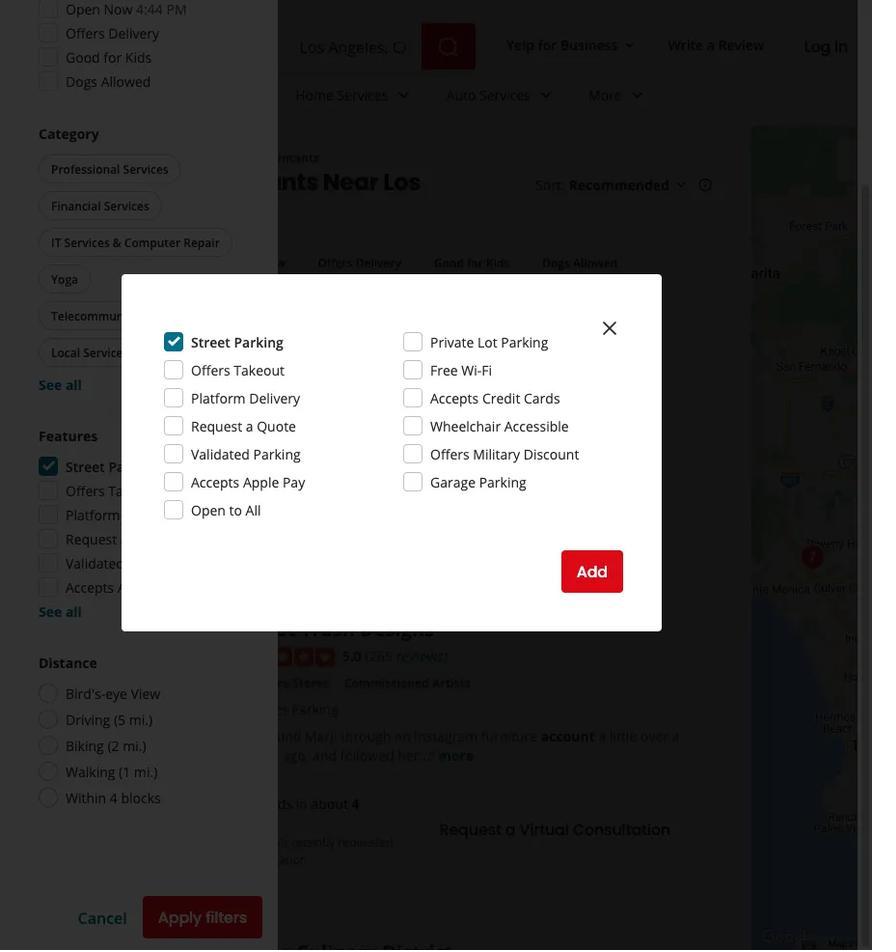 Task type: vqa. For each thing, say whether or not it's contained in the screenshot.
Danvice
no



Task type: describe. For each thing, give the bounding box(es) containing it.
(1
[[119, 762, 131, 781]]

kids inside button
[[487, 254, 510, 270]]

pay inside the add dialog
[[283, 473, 305, 491]]

map data button
[[829, 937, 870, 950]]

all inside the add dialog
[[246, 501, 261, 519]]

discount
[[524, 445, 580, 463]]

quote inside the add dialog
[[257, 417, 296, 435]]

local
[[319, 361, 366, 388]]

&
[[113, 234, 121, 250]]

option group containing distance
[[39, 653, 239, 810]]

walking (1 mi.)
[[66, 762, 158, 781]]

mi.) for driving (5 mi.)
[[129, 710, 153, 728]]

through
[[341, 727, 391, 745]]

more
[[439, 746, 474, 765]]

1 vertical spatial request
[[66, 530, 117, 548]]

1 vertical spatial platform
[[66, 505, 120, 524]]

parking down 'get'
[[254, 445, 301, 463]]

it services & computer repair
[[51, 234, 220, 250]]

and inside free price estimates from local tax professionals tell us about your project and get help from sponsored businesses.
[[236, 423, 260, 442]]

a inside 8 locals recently requested a consultation
[[231, 851, 237, 867]]

designs
[[360, 615, 435, 641]]

16 info v2 image
[[698, 177, 714, 193]]

all for category
[[66, 375, 82, 393]]

5 star rating image
[[231, 647, 335, 667]]

accountants inside top 10 best accountants near los angeles, california
[[169, 165, 319, 198]]

street parking inside the add dialog
[[191, 333, 284, 351]]

validated parking inside the add dialog
[[191, 445, 301, 463]]

4 inside 4 hours
[[352, 795, 360, 813]]

yelp for business
[[507, 35, 618, 54]]

filters group
[[39, 248, 635, 278]]

see for category
[[39, 375, 62, 393]]

in
[[835, 36, 849, 57]]

in
[[296, 795, 308, 813]]

financial services button
[[39, 191, 162, 220]]

filters
[[206, 907, 247, 928]]

0 horizontal spatial kids
[[125, 48, 152, 66]]

home services
[[296, 86, 389, 104]]

all inside filters group
[[101, 254, 115, 270]]

a left little
[[599, 727, 607, 745]]

0 horizontal spatial street
[[66, 457, 105, 476]]

a down get started at left
[[120, 530, 128, 548]]

its not trash designs
[[231, 615, 435, 641]]

offers military discount
[[431, 445, 580, 463]]

1 vertical spatial accepts apple pay
[[66, 578, 180, 596]]

more link
[[439, 746, 474, 765]]

sort:
[[536, 176, 565, 194]]

local services
[[51, 344, 129, 360]]

quote inside "group"
[[132, 530, 171, 548]]

tell
[[71, 423, 93, 442]]

recently
[[292, 834, 335, 850]]

group containing features
[[39, 426, 239, 621]]

see all button for features
[[39, 602, 82, 620]]

bird's-
[[66, 684, 105, 702]]

computer
[[124, 234, 181, 250]]

a inside dialog
[[246, 417, 254, 435]]

5.0 link
[[343, 645, 362, 666]]

a little over a year ago, and followed her..."
[[252, 727, 680, 765]]

1 all
[[87, 254, 115, 270]]

over
[[641, 727, 669, 745]]

financial
[[51, 197, 101, 213]]

more
[[589, 86, 622, 104]]

furniture stores button
[[231, 673, 333, 693]]

within 4 blocks
[[66, 788, 161, 807]]

validated inside the add dialog
[[191, 445, 250, 463]]

0 horizontal spatial from
[[269, 361, 316, 388]]

1 vertical spatial from
[[318, 423, 348, 442]]

free price estimates from local tax professionals tell us about your project and get help from sponsored businesses.
[[71, 361, 404, 461]]

get
[[87, 503, 114, 525]]

(2
[[108, 736, 119, 755]]

1 vertical spatial about
[[311, 795, 348, 813]]

yoga
[[51, 271, 78, 287]]

professional services button
[[39, 154, 181, 183]]

more link
[[574, 70, 665, 126]]

business
[[561, 35, 618, 54]]

request a quote inside "group"
[[66, 530, 171, 548]]

1
[[87, 255, 93, 268]]

0 horizontal spatial pay
[[157, 578, 180, 596]]

distance
[[39, 653, 97, 672]]

0 vertical spatial allowed
[[101, 72, 151, 90]]

0 horizontal spatial offers delivery
[[66, 24, 159, 42]]

services for financial services button
[[104, 197, 149, 213]]

open now
[[226, 254, 285, 270]]

garage
[[431, 473, 476, 491]]

open for open now
[[226, 254, 257, 270]]

apple inside "group"
[[118, 578, 154, 596]]

24 chevron down v2 image
[[393, 83, 416, 107]]

to
[[229, 501, 242, 519]]

all for features
[[66, 602, 82, 620]]

(265 reviews) link
[[366, 645, 448, 666]]

features
[[39, 426, 98, 445]]

and inside a little over a year ago, and followed her..."
[[313, 746, 337, 765]]

services for the it services & computer repair button
[[64, 234, 110, 250]]

0 horizontal spatial validated
[[66, 554, 124, 572]]

offers inside offers delivery button
[[318, 254, 353, 270]]

takeout inside "group"
[[108, 481, 159, 500]]

0 vertical spatial good for kids
[[66, 48, 152, 66]]

add button
[[562, 550, 624, 593]]

0 horizontal spatial dogs
[[66, 72, 98, 90]]

a inside button
[[506, 819, 516, 841]]

1 vertical spatial accepts
[[191, 473, 240, 491]]

us
[[97, 423, 112, 442]]

wi-
[[462, 361, 482, 379]]

2 horizontal spatial accepts
[[431, 389, 479, 407]]

(5
[[114, 710, 126, 728]]

dogs allowed button
[[530, 248, 631, 277]]

cards
[[524, 389, 561, 407]]

2 vertical spatial street
[[250, 700, 288, 718]]

get started
[[87, 503, 172, 525]]

dogs inside button
[[543, 254, 571, 270]]

private lot parking
[[431, 333, 549, 351]]

log
[[805, 36, 831, 57]]

artspace warehouse image
[[855, 507, 873, 546]]

0 horizontal spatial for
[[104, 48, 122, 66]]

see all for features
[[39, 602, 82, 620]]

found
[[264, 727, 302, 745]]

not
[[260, 615, 296, 641]]

accountants link
[[247, 150, 320, 166]]

group containing category
[[35, 124, 239, 394]]

telecommunications
[[51, 308, 168, 323]]

open for open to all
[[191, 501, 226, 519]]

validated parking inside "group"
[[66, 554, 175, 572]]

see for features
[[39, 602, 62, 620]]

map region
[[538, 98, 873, 950]]

request inside button
[[440, 819, 502, 841]]

lot
[[478, 333, 498, 351]]

4 inside option group
[[110, 788, 118, 807]]

see all for category
[[39, 375, 82, 393]]

map
[[829, 938, 848, 950]]

little
[[610, 727, 637, 745]]

0 horizontal spatial offers takeout
[[66, 481, 159, 500]]

free price estimates from local tax professionals image
[[538, 383, 635, 480]]

yelp for the yelp link
[[39, 150, 64, 166]]

requested
[[338, 834, 394, 850]]

write a review link
[[661, 27, 773, 62]]

military
[[473, 445, 520, 463]]

google image
[[757, 925, 821, 950]]

log in
[[805, 36, 849, 57]]

apple inside the add dialog
[[243, 473, 279, 491]]

driving
[[66, 710, 110, 728]]

furniture
[[482, 727, 538, 745]]

allowed inside dogs allowed button
[[574, 254, 618, 270]]

category
[[39, 124, 99, 142]]

private
[[431, 333, 474, 351]]

8
[[249, 834, 256, 850]]

furniture stores link
[[231, 673, 333, 693]]



Task type: locate. For each thing, give the bounding box(es) containing it.
free down local services
[[71, 361, 113, 388]]

mi.) for walking (1 mi.)
[[134, 762, 158, 781]]

stores
[[293, 675, 329, 691]]

None search field
[[147, 23, 480, 70]]

professional services inside professional services button
[[51, 161, 169, 177]]

professional inside button
[[51, 161, 120, 177]]

1 horizontal spatial all
[[246, 501, 261, 519]]

0 vertical spatial good
[[66, 48, 100, 66]]

allowed up professional services link
[[101, 72, 151, 90]]

all down local
[[66, 375, 82, 393]]

good for kids up lot
[[435, 254, 510, 270]]

request down the get
[[66, 530, 117, 548]]

1 horizontal spatial free
[[431, 361, 458, 379]]

its
[[231, 615, 255, 641]]

furniture
[[235, 675, 290, 691]]

see all down local
[[39, 375, 82, 393]]

see up distance
[[39, 602, 62, 620]]

services inside 'link'
[[480, 86, 531, 104]]

free left wi-
[[431, 361, 458, 379]]

free
[[431, 361, 458, 379], [71, 361, 113, 388]]

parking up estimates
[[234, 333, 284, 351]]

see down local
[[39, 375, 62, 393]]

1 horizontal spatial yelp
[[507, 35, 535, 54]]

1 horizontal spatial quote
[[257, 417, 296, 435]]

telecommunications button
[[39, 301, 180, 330]]

request left virtual
[[440, 819, 502, 841]]

all right the to
[[246, 501, 261, 519]]

1 horizontal spatial accepts apple pay
[[191, 473, 305, 491]]

dogs allowed up close icon
[[543, 254, 618, 270]]

accepts credit cards
[[431, 389, 561, 407]]

street up estimates
[[191, 333, 231, 351]]

1 horizontal spatial 24 chevron down v2 image
[[626, 83, 649, 107]]

delivery inside the add dialog
[[249, 389, 300, 407]]

1 vertical spatial yelp
[[39, 150, 64, 166]]

cancel button
[[78, 907, 127, 928]]

0 vertical spatial mi.)
[[129, 710, 153, 728]]

0 horizontal spatial and
[[236, 423, 260, 442]]

yelp inside button
[[507, 35, 535, 54]]

apple down get started at left
[[118, 578, 154, 596]]

0 vertical spatial see
[[39, 375, 62, 393]]

0 horizontal spatial request a quote
[[66, 530, 171, 548]]

offers delivery button
[[306, 248, 414, 277]]

open inside the add dialog
[[191, 501, 226, 519]]

your
[[156, 423, 184, 442]]

platform inside the add dialog
[[191, 389, 246, 407]]

1 horizontal spatial validated
[[191, 445, 250, 463]]

0 vertical spatial all
[[66, 375, 82, 393]]

1 vertical spatial validated parking
[[66, 554, 175, 572]]

open left now
[[226, 254, 257, 270]]

1 all from the top
[[66, 375, 82, 393]]

2 horizontal spatial street
[[250, 700, 288, 718]]

0 horizontal spatial open
[[191, 501, 226, 519]]

platform delivery inside the add dialog
[[191, 389, 300, 407]]

help
[[287, 423, 314, 442]]

0 horizontal spatial good
[[66, 48, 100, 66]]

16 chevron right v2 image
[[71, 150, 87, 166]]

1 vertical spatial good
[[435, 254, 464, 270]]

accepts apple pay up the to
[[191, 473, 305, 491]]

platform down sponsored on the top left
[[66, 505, 120, 524]]

0 vertical spatial platform
[[191, 389, 246, 407]]

and down the marji
[[313, 746, 337, 765]]

0 vertical spatial open
[[226, 254, 257, 270]]

takeout up 'get'
[[234, 361, 285, 379]]

yelp up business categories "element"
[[507, 35, 535, 54]]

4 hours
[[231, 795, 360, 832]]

free for wi-
[[431, 361, 458, 379]]

about right us
[[115, 423, 152, 442]]

instagram
[[414, 727, 478, 745]]

request a virtual consultation
[[440, 819, 671, 841]]

1 horizontal spatial accepts
[[191, 473, 240, 491]]

all up distance
[[66, 602, 82, 620]]

24 chevron down v2 image
[[535, 83, 558, 107], [626, 83, 649, 107]]

good for kids inside button
[[435, 254, 510, 270]]

1 vertical spatial good for kids
[[435, 254, 510, 270]]

responds
[[231, 795, 293, 813]]

street down tell
[[66, 457, 105, 476]]

1 horizontal spatial offers takeout
[[191, 361, 285, 379]]

write
[[669, 35, 704, 54]]

services for professional services button
[[123, 161, 169, 177]]

dogs allowed
[[66, 72, 151, 90], [543, 254, 618, 270]]

(265 reviews)
[[366, 647, 448, 665]]

close image
[[599, 317, 622, 340]]

for inside filters group
[[467, 254, 484, 270]]

commissioned artists button
[[341, 673, 475, 693]]

street inside the add dialog
[[191, 333, 231, 351]]

see all
[[39, 375, 82, 393], [39, 602, 82, 620]]

5.0
[[343, 647, 362, 665]]

parking down started
[[128, 554, 175, 572]]

0 vertical spatial request
[[191, 417, 242, 435]]

parking down us
[[109, 457, 158, 476]]

24 chevron down v2 image inside more link
[[626, 83, 649, 107]]

platform delivery down sponsored on the top left
[[66, 505, 175, 524]]

good inside button
[[435, 254, 464, 270]]

dogs up category
[[66, 72, 98, 90]]

2 vertical spatial mi.)
[[134, 762, 158, 781]]

from
[[269, 361, 316, 388], [318, 423, 348, 442]]

view
[[131, 684, 160, 702]]

24 chevron down v2 image right the more
[[626, 83, 649, 107]]

2 all from the top
[[66, 602, 82, 620]]

all right 1 on the left top of the page
[[101, 254, 115, 270]]

platform delivery down estimates
[[191, 389, 300, 407]]

add
[[577, 561, 608, 583]]

accountants down "home"
[[247, 150, 320, 166]]

kids
[[125, 48, 152, 66], [487, 254, 510, 270]]

0 vertical spatial dogs
[[66, 72, 98, 90]]

2 24 chevron down v2 image from the left
[[626, 83, 649, 107]]

from left local
[[269, 361, 316, 388]]

1 vertical spatial quote
[[132, 530, 171, 548]]

offers delivery inside button
[[318, 254, 402, 270]]

validated parking down 'get'
[[191, 445, 301, 463]]

parking down stores
[[291, 700, 339, 718]]

see all button up distance
[[39, 602, 82, 620]]

24 chevron down v2 image down yelp for business
[[535, 83, 558, 107]]

see all button for category
[[39, 375, 82, 393]]

businesses.
[[142, 443, 215, 461]]

street down furniture at the bottom
[[250, 700, 288, 718]]

request a quote down estimates
[[191, 417, 296, 435]]

open inside button
[[226, 254, 257, 270]]

accepts down the get
[[66, 578, 114, 596]]

0 vertical spatial and
[[236, 423, 260, 442]]

platform down estimates
[[191, 389, 246, 407]]

request a quote inside the add dialog
[[191, 417, 296, 435]]

1 horizontal spatial request
[[191, 417, 242, 435]]

free inside free price estimates from local tax professionals tell us about your project and get help from sponsored businesses.
[[71, 361, 113, 388]]

street parking down the furniture stores button
[[250, 700, 339, 718]]

0 horizontal spatial dogs allowed
[[66, 72, 151, 90]]

a right the write
[[708, 35, 715, 54]]

yelp for yelp for business
[[507, 35, 535, 54]]

2 free from the left
[[71, 361, 113, 388]]

1 vertical spatial kids
[[487, 254, 510, 270]]

eye
[[105, 684, 127, 702]]

0 horizontal spatial quote
[[132, 530, 171, 548]]

dogs allowed up category
[[66, 72, 151, 90]]

1 horizontal spatial good
[[435, 254, 464, 270]]

street parking up estimates
[[191, 333, 284, 351]]

and
[[236, 423, 260, 442], [313, 746, 337, 765]]

1 24 chevron down v2 image from the left
[[535, 83, 558, 107]]

platform delivery inside "group"
[[66, 505, 175, 524]]

services up california
[[169, 150, 216, 166]]

add dialog
[[0, 0, 873, 950]]

quote right project
[[257, 417, 296, 435]]

business categories element
[[147, 70, 873, 126]]

parking right lot
[[501, 333, 549, 351]]

services
[[337, 86, 389, 104], [480, 86, 531, 104], [169, 150, 216, 166], [123, 161, 169, 177], [104, 197, 149, 213], [64, 234, 110, 250], [83, 344, 129, 360]]

1 horizontal spatial validated parking
[[191, 445, 301, 463]]

request up 'businesses.'
[[191, 417, 242, 435]]

1 horizontal spatial takeout
[[234, 361, 285, 379]]

melrosemac image
[[863, 501, 873, 539]]

0 vertical spatial platform delivery
[[191, 389, 300, 407]]

a left 'get'
[[246, 417, 254, 435]]

locals
[[259, 834, 289, 850]]

1 horizontal spatial open
[[226, 254, 257, 270]]

wheelchair
[[431, 417, 501, 435]]

0 vertical spatial from
[[269, 361, 316, 388]]

1 see from the top
[[39, 375, 62, 393]]

see all button down local
[[39, 375, 82, 393]]

year
[[252, 746, 279, 765]]

near
[[323, 165, 379, 198]]

top
[[39, 165, 82, 198]]

ago,
[[283, 746, 309, 765]]

takeout inside the add dialog
[[234, 361, 285, 379]]

its not trash designs image
[[63, 615, 208, 760]]

2 see from the top
[[39, 602, 62, 620]]

services up it services & computer repair
[[104, 197, 149, 213]]

services for the auto services 'link'
[[480, 86, 531, 104]]

services inside button
[[83, 344, 129, 360]]

allowed up close icon
[[574, 254, 618, 270]]

1 vertical spatial takeout
[[108, 481, 159, 500]]

free for price
[[71, 361, 113, 388]]

services inside button
[[104, 197, 149, 213]]

validated parking
[[191, 445, 301, 463], [66, 554, 175, 572]]

commissioned artists link
[[341, 673, 475, 693]]

free wi-fi
[[431, 361, 492, 379]]

0 horizontal spatial all
[[101, 254, 115, 270]]

0 vertical spatial about
[[115, 423, 152, 442]]

0 horizontal spatial 24 chevron down v2 image
[[535, 83, 558, 107]]

1 horizontal spatial dogs allowed
[[543, 254, 618, 270]]

yelp left 16 chevron right v2 image
[[39, 150, 64, 166]]

accepts apple pay down get started at left
[[66, 578, 180, 596]]

0 vertical spatial request a quote
[[191, 417, 296, 435]]

street parking
[[191, 333, 284, 351], [66, 457, 158, 476], [250, 700, 339, 718]]

apple up open to all
[[243, 473, 279, 491]]

parking down offers military discount
[[480, 473, 527, 491]]

0 vertical spatial apple
[[243, 473, 279, 491]]

0 horizontal spatial free
[[71, 361, 113, 388]]

validated down the get
[[66, 554, 124, 572]]

4 down walking (1 mi.)
[[110, 788, 118, 807]]

accepts down free wi-fi
[[431, 389, 479, 407]]

started
[[117, 503, 172, 525]]

services right 10
[[123, 161, 169, 177]]

2 see all from the top
[[39, 602, 82, 620]]

request a quote down get started at left
[[66, 530, 171, 548]]

services for the 'local services' button
[[83, 344, 129, 360]]

16 chevron down v2 image
[[622, 37, 638, 53]]

0 horizontal spatial good for kids
[[66, 48, 152, 66]]

yelp link
[[39, 150, 64, 166]]

0 vertical spatial see all button
[[39, 375, 82, 393]]

financial services
[[51, 197, 149, 213]]

1 vertical spatial see all
[[39, 602, 82, 620]]

1 vertical spatial dogs
[[543, 254, 571, 270]]

1 vertical spatial offers takeout
[[66, 481, 159, 500]]

a
[[708, 35, 715, 54], [246, 417, 254, 435], [120, 530, 128, 548], [599, 727, 607, 745], [672, 727, 680, 745], [506, 819, 516, 841], [231, 851, 237, 867]]

24 chevron down v2 image inside the auto services 'link'
[[535, 83, 558, 107]]

good up private
[[435, 254, 464, 270]]

quote
[[257, 417, 296, 435], [132, 530, 171, 548]]

quote down started
[[132, 530, 171, 548]]

a down hours
[[231, 851, 237, 867]]

free inside the add dialog
[[431, 361, 458, 379]]

now
[[260, 254, 285, 270]]

0 horizontal spatial accepts
[[66, 578, 114, 596]]

map data
[[829, 938, 870, 950]]

cancel
[[78, 907, 127, 928]]

accessible
[[505, 417, 569, 435]]

0 horizontal spatial accepts apple pay
[[66, 578, 180, 596]]

group
[[35, 124, 239, 394], [39, 426, 239, 621]]

good for kids
[[66, 48, 152, 66], [435, 254, 510, 270]]

0 horizontal spatial platform
[[66, 505, 120, 524]]

apple
[[243, 473, 279, 491], [118, 578, 154, 596]]

pay down started
[[157, 578, 180, 596]]

2 vertical spatial accepts
[[66, 578, 114, 596]]

services down the telecommunications button
[[83, 344, 129, 360]]

dogs down "sort:" on the top of the page
[[543, 254, 571, 270]]

1 vertical spatial mi.)
[[123, 736, 146, 755]]

about right 'in'
[[311, 795, 348, 813]]

services left 24 chevron down v2 icon in the left of the page
[[337, 86, 389, 104]]

all
[[101, 254, 115, 270], [246, 501, 261, 519]]

driving (5 mi.)
[[66, 710, 153, 728]]

1 horizontal spatial pay
[[283, 473, 305, 491]]

validated down project
[[191, 445, 250, 463]]

0 vertical spatial quote
[[257, 417, 296, 435]]

see all up distance
[[39, 602, 82, 620]]

1 vertical spatial offers delivery
[[318, 254, 402, 270]]

1 horizontal spatial 4
[[352, 795, 360, 813]]

offers takeout up project
[[191, 361, 285, 379]]

1 horizontal spatial about
[[311, 795, 348, 813]]

2 vertical spatial request
[[440, 819, 502, 841]]

and left 'get'
[[236, 423, 260, 442]]

an
[[395, 727, 411, 745]]

1 free from the left
[[431, 361, 458, 379]]

delivery
[[108, 24, 159, 42], [356, 254, 402, 270], [249, 389, 300, 407], [124, 505, 175, 524]]

24 chevron down v2 image for auto services
[[535, 83, 558, 107]]

mi.) right (1
[[134, 762, 158, 781]]

2 vertical spatial street parking
[[250, 700, 339, 718]]

it
[[51, 234, 61, 250]]

professional services up 'financial services'
[[51, 161, 169, 177]]

1 vertical spatial all
[[246, 501, 261, 519]]

request inside the add dialog
[[191, 417, 242, 435]]

0 horizontal spatial takeout
[[108, 481, 159, 500]]

parking
[[234, 333, 284, 351], [501, 333, 549, 351], [254, 445, 301, 463], [109, 457, 158, 476], [480, 473, 527, 491], [128, 554, 175, 572], [291, 700, 339, 718]]

biking
[[66, 736, 104, 755]]

1 vertical spatial street parking
[[66, 457, 158, 476]]

professional services up california
[[94, 150, 216, 166]]

apply
[[158, 907, 202, 928]]

open left the to
[[191, 501, 226, 519]]

virtual
[[520, 819, 569, 841]]

1 see all from the top
[[39, 375, 82, 393]]

1 horizontal spatial good for kids
[[435, 254, 510, 270]]

0 horizontal spatial apple
[[118, 578, 154, 596]]

0 vertical spatial group
[[35, 124, 239, 394]]

services right auto
[[480, 86, 531, 104]]

chefs' toys image
[[794, 538, 833, 577]]

1 see all button from the top
[[39, 375, 82, 393]]

dogs
[[66, 72, 98, 90], [543, 254, 571, 270]]

home
[[296, 86, 334, 104]]

pay down help
[[283, 473, 305, 491]]

2 horizontal spatial for
[[538, 35, 557, 54]]

validated parking down get started at left
[[66, 554, 175, 572]]

delivery inside button
[[356, 254, 402, 270]]

1 vertical spatial group
[[39, 426, 239, 621]]

0 vertical spatial validated parking
[[191, 445, 301, 463]]

accepts apple pay inside the add dialog
[[191, 473, 305, 491]]

street parking down us
[[66, 457, 158, 476]]

1 vertical spatial see
[[39, 602, 62, 620]]

los
[[383, 165, 421, 198]]

0 vertical spatial pay
[[283, 473, 305, 491]]

services for home services link
[[337, 86, 389, 104]]

keyboard shortcuts image
[[802, 940, 817, 950]]

mi.) for biking (2 mi.)
[[123, 736, 146, 755]]

mi.) right (5
[[129, 710, 153, 728]]

(265
[[366, 647, 393, 665]]

project
[[188, 423, 232, 442]]

price
[[116, 361, 165, 388]]

bird's-eye view
[[66, 684, 160, 702]]

1 vertical spatial see all button
[[39, 602, 82, 620]]

good for kids up category
[[66, 48, 152, 66]]

good up category
[[66, 48, 100, 66]]

1 vertical spatial and
[[313, 746, 337, 765]]

1 horizontal spatial allowed
[[574, 254, 618, 270]]

mi.) right (2
[[123, 736, 146, 755]]

log in link
[[788, 25, 865, 68]]

0 vertical spatial takeout
[[234, 361, 285, 379]]

accepts up open to all
[[191, 473, 240, 491]]

1 vertical spatial apple
[[118, 578, 154, 596]]

a right over
[[672, 727, 680, 745]]

2 see all button from the top
[[39, 602, 82, 620]]

1 vertical spatial dogs allowed
[[543, 254, 618, 270]]

option group
[[39, 653, 239, 810]]

0 vertical spatial offers takeout
[[191, 361, 285, 379]]

1 horizontal spatial kids
[[487, 254, 510, 270]]

"i found marji through an instagram furniture account
[[252, 727, 596, 745]]

24 chevron down v2 image for more
[[626, 83, 649, 107]]

get started button
[[71, 492, 188, 535]]

street
[[191, 333, 231, 351], [66, 457, 105, 476], [250, 700, 288, 718]]

auto
[[447, 86, 476, 104]]

takeout up get started at left
[[108, 481, 159, 500]]

0 vertical spatial all
[[101, 254, 115, 270]]

0 horizontal spatial validated parking
[[66, 554, 175, 572]]

offers takeout up the get
[[66, 481, 159, 500]]

0 vertical spatial street parking
[[191, 333, 284, 351]]

search image
[[437, 36, 461, 59]]

pay
[[283, 473, 305, 491], [157, 578, 180, 596]]

data
[[850, 938, 870, 950]]

0 vertical spatial kids
[[125, 48, 152, 66]]

responds in about
[[231, 795, 352, 813]]

dogs allowed inside button
[[543, 254, 618, 270]]

services up 1 on the left top of the page
[[64, 234, 110, 250]]

0 vertical spatial validated
[[191, 445, 250, 463]]

"i
[[252, 727, 260, 745]]

accountants up repair
[[169, 165, 319, 198]]

best
[[114, 165, 164, 198]]

4
[[110, 788, 118, 807], [352, 795, 360, 813]]

write a review
[[669, 35, 765, 54]]

16 filter v2 image
[[55, 256, 70, 271]]

get
[[263, 423, 283, 442]]

from right help
[[318, 423, 348, 442]]

about inside free price estimates from local tax professionals tell us about your project and get help from sponsored businesses.
[[115, 423, 152, 442]]

0 horizontal spatial about
[[115, 423, 152, 442]]

a left virtual
[[506, 819, 516, 841]]

offers takeout inside the add dialog
[[191, 361, 285, 379]]

4 up requested
[[352, 795, 360, 813]]

0 vertical spatial see all
[[39, 375, 82, 393]]

1 horizontal spatial platform delivery
[[191, 389, 300, 407]]



